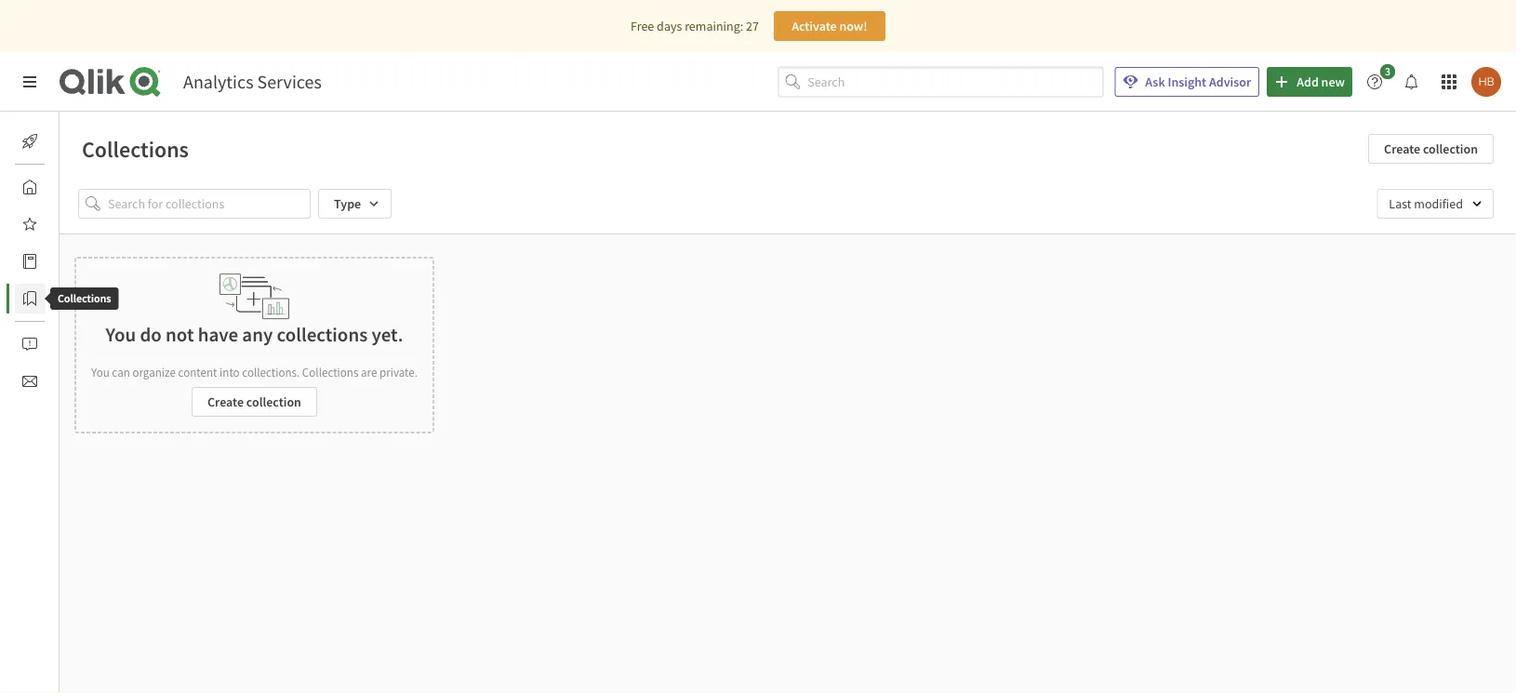 Task type: locate. For each thing, give the bounding box(es) containing it.
0 vertical spatial collection
[[1423, 140, 1478, 157]]

you for you do not have any collections yet.
[[106, 322, 136, 347]]

not
[[166, 322, 194, 347]]

any
[[242, 322, 273, 347]]

open sidebar menu image
[[22, 74, 37, 89]]

new
[[1322, 74, 1345, 90]]

1 horizontal spatial collection
[[1423, 140, 1478, 157]]

collections inside tooltip
[[58, 291, 111, 306]]

type button
[[318, 189, 392, 219]]

filters region
[[60, 174, 1517, 234]]

collection for create collection button to the right
[[1423, 140, 1478, 157]]

catalog link
[[15, 247, 101, 276]]

Search text field
[[808, 67, 1104, 97]]

1 vertical spatial collection
[[246, 394, 301, 410]]

2 vertical spatial collections
[[302, 364, 359, 380]]

create collection down you can organize content into collections. collections are private.
[[208, 394, 301, 410]]

collections down collections
[[302, 364, 359, 380]]

create collection button up the last modified field
[[1369, 134, 1494, 164]]

collection
[[1423, 140, 1478, 157], [246, 394, 301, 410]]

last modified
[[1389, 195, 1464, 212]]

subscriptions image
[[22, 374, 37, 389]]

create collection button
[[1369, 134, 1494, 164], [192, 387, 317, 417]]

1 horizontal spatial create collection button
[[1369, 134, 1494, 164]]

activate now! link
[[774, 11, 886, 41]]

create collection
[[1385, 140, 1478, 157], [208, 394, 301, 410]]

activate now!
[[792, 18, 868, 34]]

1 vertical spatial create collection
[[208, 394, 301, 410]]

alerts image
[[22, 337, 37, 352]]

you can organize content into collections. collections are private.
[[91, 364, 418, 380]]

0 horizontal spatial create collection button
[[192, 387, 317, 417]]

collections down catalog
[[58, 291, 111, 306]]

modified
[[1415, 195, 1464, 212]]

analytics
[[183, 70, 254, 94]]

1 vertical spatial collections
[[58, 291, 111, 306]]

home
[[60, 179, 92, 195]]

collection down collections.
[[246, 394, 301, 410]]

1 vertical spatial create collection button
[[192, 387, 317, 417]]

0 vertical spatial you
[[106, 322, 136, 347]]

you
[[106, 322, 136, 347], [91, 364, 110, 380]]

days
[[657, 18, 682, 34]]

you for you can organize content into collections. collections are private.
[[91, 364, 110, 380]]

organize
[[133, 364, 176, 380]]

0 vertical spatial create
[[1385, 140, 1421, 157]]

alerts link
[[15, 329, 91, 359]]

create collection inside create collection element
[[208, 394, 301, 410]]

alerts
[[60, 336, 91, 353]]

collections
[[82, 135, 189, 163], [58, 291, 111, 306], [302, 364, 359, 380]]

0 horizontal spatial create collection
[[208, 394, 301, 410]]

1 vertical spatial create
[[208, 394, 244, 410]]

create collection up the last modified field
[[1385, 140, 1478, 157]]

1 vertical spatial you
[[91, 364, 110, 380]]

create up last
[[1385, 140, 1421, 157]]

create down into
[[208, 394, 244, 410]]

you left "do"
[[106, 322, 136, 347]]

create
[[1385, 140, 1421, 157], [208, 394, 244, 410]]

you left can
[[91, 364, 110, 380]]

collection for the leftmost create collection button
[[246, 394, 301, 410]]

collections up home
[[82, 135, 189, 163]]

analytics services
[[183, 70, 322, 94]]

create collection button down you can organize content into collections. collections are private.
[[192, 387, 317, 417]]

insight
[[1168, 74, 1207, 90]]

collections.
[[242, 364, 300, 380]]

0 vertical spatial create collection button
[[1369, 134, 1494, 164]]

0 vertical spatial create collection
[[1385, 140, 1478, 157]]

collections inside create collection element
[[302, 364, 359, 380]]

collection up modified
[[1423, 140, 1478, 157]]

0 horizontal spatial collection
[[246, 394, 301, 410]]



Task type: describe. For each thing, give the bounding box(es) containing it.
can
[[112, 364, 130, 380]]

free
[[631, 18, 654, 34]]

add
[[1297, 74, 1319, 90]]

catalog
[[60, 253, 101, 270]]

ask insight advisor
[[1146, 74, 1252, 90]]

collections
[[277, 322, 368, 347]]

3 button
[[1360, 64, 1401, 97]]

yet.
[[372, 322, 403, 347]]

are
[[361, 364, 377, 380]]

now!
[[840, 18, 868, 34]]

collections tooltip
[[37, 287, 132, 310]]

activate
[[792, 18, 837, 34]]

have
[[198, 322, 238, 347]]

advisor
[[1209, 74, 1252, 90]]

Search for collections text field
[[108, 189, 311, 219]]

0 vertical spatial collections
[[82, 135, 189, 163]]

1 horizontal spatial create
[[1385, 140, 1421, 157]]

searchbar element
[[778, 67, 1104, 97]]

into
[[220, 364, 240, 380]]

getting started image
[[22, 134, 37, 149]]

27
[[746, 18, 759, 34]]

home link
[[15, 172, 92, 202]]

ask
[[1146, 74, 1166, 90]]

services
[[257, 70, 322, 94]]

private.
[[380, 364, 418, 380]]

create collection element
[[74, 257, 434, 434]]

free days remaining: 27
[[631, 18, 759, 34]]

content
[[178, 364, 217, 380]]

ask insight advisor button
[[1115, 67, 1260, 97]]

add new
[[1297, 74, 1345, 90]]

Last modified field
[[1377, 189, 1494, 219]]

type
[[334, 195, 361, 212]]

do
[[140, 322, 162, 347]]

you do not have any collections yet.
[[106, 322, 403, 347]]

last
[[1389, 195, 1412, 212]]

analytics services element
[[183, 70, 322, 94]]

remaining:
[[685, 18, 744, 34]]

navigation pane element
[[0, 119, 101, 404]]

3
[[1385, 64, 1391, 79]]

howard brown image
[[1472, 67, 1502, 97]]

add new button
[[1267, 67, 1353, 97]]

1 horizontal spatial create collection
[[1385, 140, 1478, 157]]

favorites image
[[22, 217, 37, 232]]

0 horizontal spatial create
[[208, 394, 244, 410]]



Task type: vqa. For each thing, say whether or not it's contained in the screenshot.
Analytics Services ELEMENT
yes



